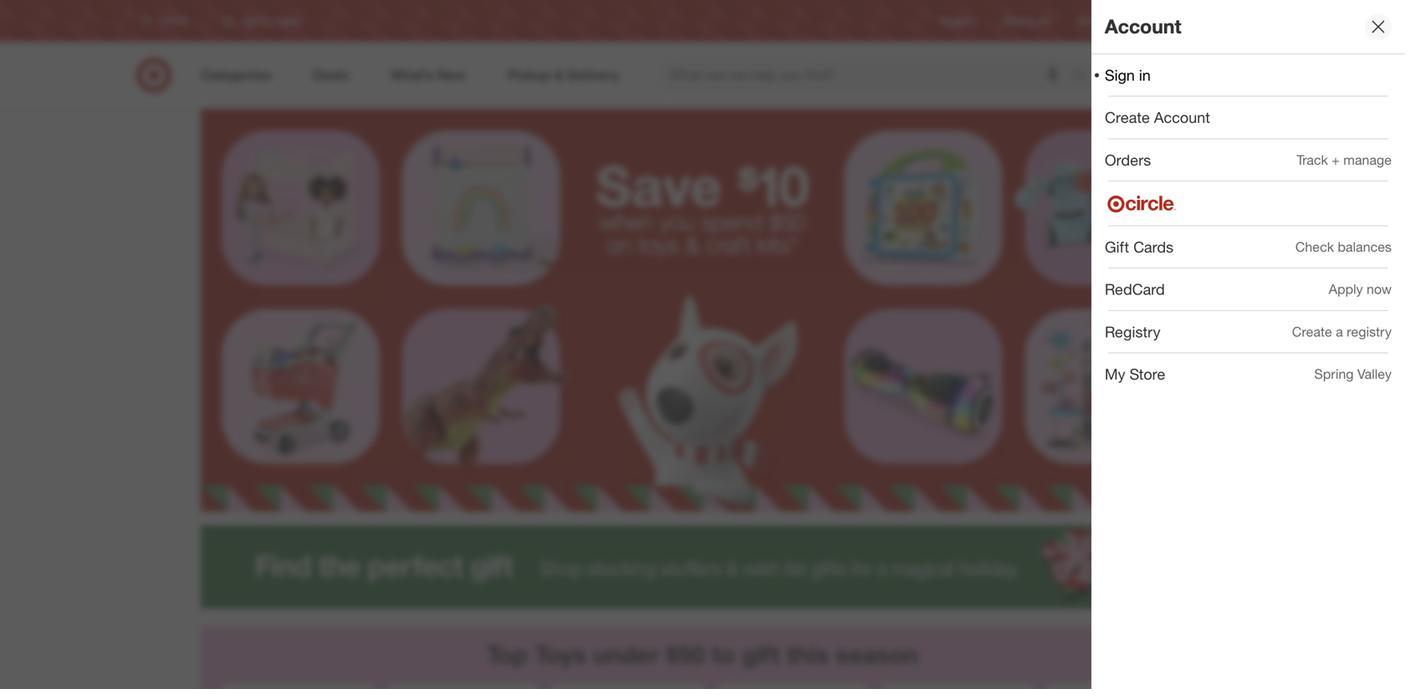 Task type: locate. For each thing, give the bounding box(es) containing it.
kits*
[[757, 231, 799, 259]]

sign
[[1106, 66, 1136, 84]]

1 vertical spatial redcard
[[1106, 281, 1166, 299]]

to
[[712, 640, 736, 670]]

spring valley
[[1315, 366, 1393, 382]]

search
[[1065, 69, 1106, 85]]

balances
[[1339, 239, 1393, 255]]

top
[[487, 640, 528, 670]]

0 vertical spatial registry
[[940, 15, 977, 27]]

$50 right spend
[[770, 208, 806, 236]]

redcard down gift cards
[[1106, 281, 1166, 299]]

$50 inside when you spend $50 on toys & craft kits*
[[770, 208, 806, 236]]

a
[[1337, 324, 1344, 340]]

create account
[[1106, 109, 1211, 127]]

carousel region
[[201, 627, 1205, 690]]

you
[[660, 208, 695, 236]]

$50 left "to"
[[667, 640, 706, 670]]

track + manage
[[1298, 152, 1393, 168]]

season
[[836, 640, 919, 670]]

my store
[[1106, 365, 1166, 383]]

create left a
[[1293, 324, 1333, 340]]

registry link
[[940, 14, 977, 28]]

in
[[1140, 66, 1152, 84]]

toys
[[535, 640, 586, 670]]

apply
[[1330, 281, 1364, 298]]

registry up the my store
[[1106, 323, 1161, 341]]

registry
[[940, 15, 977, 27], [1106, 323, 1161, 341]]

0 vertical spatial $50
[[770, 208, 806, 236]]

redcard right ad
[[1078, 15, 1118, 27]]

valley
[[1358, 366, 1393, 382]]

orders
[[1106, 151, 1152, 169]]

create
[[1106, 109, 1151, 127], [1293, 324, 1333, 340]]

1 vertical spatial registry
[[1106, 323, 1161, 341]]

0 vertical spatial redcard
[[1078, 15, 1118, 27]]

ad
[[1039, 15, 1051, 27]]

1 vertical spatial $50
[[667, 640, 706, 670]]

target circle
[[1145, 15, 1201, 27]]

when you spend $50 on toys & craft kits*
[[600, 208, 806, 259]]

$50
[[770, 208, 806, 236], [667, 640, 706, 670]]

spend
[[702, 208, 764, 236]]

create down sign in
[[1106, 109, 1151, 127]]

account
[[1106, 15, 1182, 38], [1155, 109, 1211, 127]]

1 horizontal spatial registry
[[1106, 323, 1161, 341]]

0 vertical spatial account
[[1106, 15, 1182, 38]]

&
[[686, 231, 700, 259]]

$50 for under
[[667, 640, 706, 670]]

registry left 'weekly'
[[940, 15, 977, 27]]

0 horizontal spatial $50
[[667, 640, 706, 670]]

1 vertical spatial create
[[1293, 324, 1333, 340]]

redcard
[[1078, 15, 1118, 27], [1106, 281, 1166, 299]]

1 horizontal spatial $50
[[770, 208, 806, 236]]

0 horizontal spatial create
[[1106, 109, 1151, 127]]

1 horizontal spatial create
[[1293, 324, 1333, 340]]

save
[[596, 152, 722, 219]]

weekly
[[1004, 15, 1036, 27]]

under
[[593, 640, 660, 670]]

cards
[[1134, 238, 1174, 256]]

sign in link
[[1092, 54, 1406, 96]]

0 vertical spatial create
[[1106, 109, 1151, 127]]

$50 inside "carousel" 'region'
[[667, 640, 706, 670]]

create for create a registry
[[1293, 324, 1333, 340]]



Task type: vqa. For each thing, say whether or not it's contained in the screenshot.
kits*
yes



Task type: describe. For each thing, give the bounding box(es) containing it.
spring
[[1315, 366, 1355, 382]]

craft
[[706, 231, 751, 259]]

gift
[[1106, 238, 1130, 256]]

create a registry
[[1293, 324, 1393, 340]]

+
[[1333, 152, 1341, 168]]

save $10
[[596, 152, 810, 219]]

registry inside account dialog
[[1106, 323, 1161, 341]]

0 horizontal spatial registry
[[940, 15, 977, 27]]

gift
[[742, 640, 780, 670]]

What can we help you find? suggestions appear below search field
[[660, 57, 1077, 94]]

$50 for spend
[[770, 208, 806, 236]]

registry
[[1348, 324, 1393, 340]]

this
[[787, 640, 829, 670]]

gift cards
[[1106, 238, 1174, 256]]

track
[[1298, 152, 1329, 168]]

toys
[[639, 231, 679, 259]]

on
[[607, 231, 632, 259]]

store
[[1130, 365, 1166, 383]]

when
[[600, 208, 654, 236]]

my
[[1106, 365, 1126, 383]]

advertisement region
[[201, 526, 1205, 609]]

sign in
[[1106, 66, 1152, 84]]

target circle link
[[1145, 14, 1201, 28]]

redcard link
[[1078, 14, 1118, 28]]

weekly ad link
[[1004, 14, 1051, 28]]

now
[[1368, 281, 1393, 298]]

check
[[1296, 239, 1335, 255]]

$10
[[738, 152, 810, 219]]

apply now
[[1330, 281, 1393, 298]]

account dialog
[[1092, 0, 1406, 690]]

top toys under $50 to gift this season
[[487, 640, 919, 670]]

redcard inside account dialog
[[1106, 281, 1166, 299]]

create for create account
[[1106, 109, 1151, 127]]

search button
[[1065, 57, 1106, 97]]

manage
[[1344, 152, 1393, 168]]

create account link
[[1092, 97, 1406, 138]]

1 vertical spatial account
[[1155, 109, 1211, 127]]

target
[[1145, 15, 1172, 27]]

check balances
[[1296, 239, 1393, 255]]

circle
[[1175, 15, 1201, 27]]

weekly ad
[[1004, 15, 1051, 27]]



